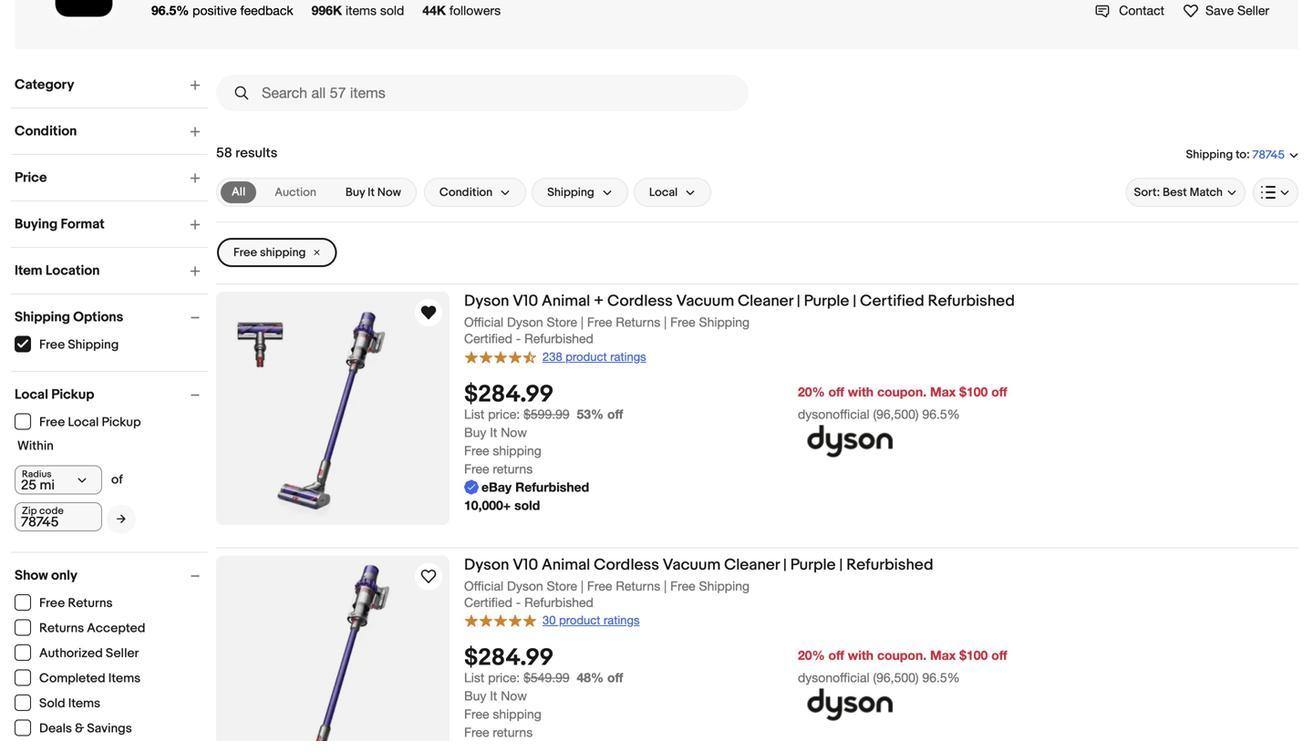 Task type: locate. For each thing, give the bounding box(es) containing it.
contact link
[[1095, 3, 1165, 18]]

1 horizontal spatial items
[[108, 671, 141, 687]]

best
[[1163, 185, 1187, 199]]

0 vertical spatial store
[[547, 315, 577, 330]]

shipping inside dyson v10 animal cordless vacuum cleaner | purple | refurbished official dyson store | free returns | free shipping certified - refurbished
[[699, 578, 750, 593]]

1 vertical spatial sold
[[514, 498, 540, 513]]

it up free shipping free returns
[[490, 689, 497, 704]]

returns inside free shipping free returns ebay refurbished 10,000+ sold
[[493, 461, 533, 476]]

20% inside 20% off with coupon. max $100 off list price: $549.99 48% off
[[798, 648, 825, 663]]

of
[[111, 472, 123, 488]]

0 vertical spatial dysonofficial
[[798, 407, 870, 422]]

dysonofficial (96,500) 96.5% buy it now
[[464, 407, 960, 440], [464, 670, 960, 704]]

free
[[233, 246, 257, 260], [587, 315, 612, 330], [670, 315, 695, 330], [39, 337, 65, 353], [39, 415, 65, 430], [464, 443, 489, 458], [464, 461, 489, 476], [587, 578, 612, 593], [670, 578, 695, 593], [39, 596, 65, 611], [464, 707, 489, 722], [464, 725, 489, 740]]

1 horizontal spatial condition button
[[424, 178, 526, 207]]

shipping for free shipping
[[260, 246, 306, 260]]

1 vertical spatial items
[[68, 696, 100, 712]]

0 vertical spatial cleaner
[[738, 292, 793, 311]]

cleaner
[[738, 292, 793, 311], [724, 556, 780, 575]]

free shipping free returns ebay refurbished 10,000+ sold
[[464, 443, 589, 513]]

0 vertical spatial v10
[[513, 292, 538, 311]]

with down the dyson v10 animal cordless vacuum cleaner | purple | refurbished link
[[848, 648, 874, 663]]

20% for 20% off with coupon. max $100 off list price: $599.99 53% off
[[798, 384, 825, 399]]

with
[[848, 384, 874, 399], [848, 648, 874, 663]]

free inside "link"
[[39, 415, 65, 430]]

animal for cordless
[[542, 556, 590, 575]]

within
[[17, 439, 54, 454]]

0 vertical spatial cordless
[[607, 292, 673, 311]]

items for completed items
[[108, 671, 141, 687]]

0 vertical spatial pickup
[[51, 387, 94, 403]]

0 vertical spatial $100
[[960, 384, 988, 399]]

product right 30
[[559, 613, 600, 628]]

v10 up 238 product ratings link on the top left of page
[[513, 292, 538, 311]]

price:
[[488, 407, 520, 422], [488, 670, 520, 685]]

completed
[[39, 671, 106, 687]]

1 vertical spatial purple
[[790, 556, 836, 575]]

main content
[[216, 67, 1299, 741]]

sold right 'items'
[[380, 3, 404, 18]]

0 horizontal spatial sold
[[380, 3, 404, 18]]

1 horizontal spatial local
[[68, 415, 99, 430]]

1 vertical spatial condition button
[[424, 178, 526, 207]]

v10
[[513, 292, 538, 311], [513, 556, 538, 575]]

buy right auction link
[[346, 185, 365, 199]]

2 - from the top
[[516, 595, 521, 610]]

0 vertical spatial $284.99
[[464, 381, 554, 409]]

1 v10 from the top
[[513, 292, 538, 311]]

20%
[[798, 384, 825, 399], [798, 648, 825, 663]]

1 vertical spatial $100
[[960, 648, 988, 663]]

1 vertical spatial dysonofficial (96,500) 96.5% buy it now
[[464, 670, 960, 704]]

0 vertical spatial visit dysonofficial ebay store! image
[[798, 423, 902, 460]]

seller
[[1238, 3, 1269, 18], [106, 646, 139, 662]]

1 vertical spatial -
[[516, 595, 521, 610]]

store up 238 product ratings link on the top left of page
[[547, 315, 577, 330]]

0 vertical spatial max
[[930, 384, 956, 399]]

- up 30 product ratings link
[[516, 595, 521, 610]]

1 vertical spatial coupon.
[[877, 648, 927, 663]]

2 $284.99 from the top
[[464, 644, 554, 673]]

returns
[[616, 315, 660, 330], [616, 578, 660, 593], [68, 596, 113, 611], [39, 621, 84, 637]]

$100
[[960, 384, 988, 399], [960, 648, 988, 663]]

animal inside dyson v10 animal + cordless vacuum cleaner | purple | certified refurbished official dyson store | free returns | free shipping certified - refurbished
[[542, 292, 590, 311]]

1 vertical spatial local
[[15, 387, 48, 403]]

list
[[464, 407, 485, 422], [464, 670, 485, 685]]

official inside dyson v10 animal cordless vacuum cleaner | purple | refurbished official dyson store | free returns | free shipping certified - refurbished
[[464, 578, 503, 593]]

free shipping free returns
[[464, 707, 542, 740]]

official
[[464, 315, 503, 330], [464, 578, 503, 593]]

apply within filter image
[[117, 513, 126, 525]]

1 vertical spatial returns
[[493, 725, 533, 740]]

list for 20% off with coupon. max $100 off list price: $549.99 48% off
[[464, 670, 485, 685]]

ratings up 48%
[[604, 613, 640, 628]]

cordless up 30 product ratings
[[594, 556, 659, 575]]

buy it now link
[[335, 181, 412, 203]]

shipping
[[260, 246, 306, 260], [493, 443, 542, 458], [493, 707, 542, 722]]

0 vertical spatial 96.5%
[[151, 3, 189, 18]]

2 vertical spatial local
[[68, 415, 99, 430]]

30 product ratings
[[543, 613, 640, 628]]

0 vertical spatial dysonofficial (96,500) 96.5% buy it now
[[464, 407, 960, 440]]

certified inside dyson v10 animal cordless vacuum cleaner | purple | refurbished official dyson store | free returns | free shipping certified - refurbished
[[464, 595, 512, 610]]

1 horizontal spatial pickup
[[102, 415, 141, 430]]

2 20% from the top
[[798, 648, 825, 663]]

1 vertical spatial now
[[501, 425, 527, 440]]

it
[[368, 185, 375, 199], [490, 425, 497, 440], [490, 689, 497, 704]]

animal inside dyson v10 animal cordless vacuum cleaner | purple | refurbished official dyson store | free returns | free shipping certified - refurbished
[[542, 556, 590, 575]]

deals & savings link
[[15, 720, 133, 737]]

free local pickup link
[[15, 414, 142, 430]]

$549.99
[[524, 670, 570, 685]]

v10 inside dyson v10 animal cordless vacuum cleaner | purple | refurbished official dyson store | free returns | free shipping certified - refurbished
[[513, 556, 538, 575]]

0 vertical spatial price:
[[488, 407, 520, 422]]

buying format button
[[15, 216, 208, 233]]

1 horizontal spatial sold
[[514, 498, 540, 513]]

1 visit dysonofficial ebay store! image from the top
[[798, 423, 902, 460]]

$100 inside 20% off with coupon. max $100 off list price: $599.99 53% off
[[960, 384, 988, 399]]

2 list from the top
[[464, 670, 485, 685]]

0 vertical spatial list
[[464, 407, 485, 422]]

shipping
[[1186, 148, 1233, 162], [547, 185, 594, 199], [15, 309, 70, 326], [699, 315, 750, 330], [68, 337, 119, 353], [699, 578, 750, 593]]

pickup
[[51, 387, 94, 403], [102, 415, 141, 430]]

238
[[543, 350, 562, 364]]

0 horizontal spatial condition
[[15, 123, 77, 140]]

returns up 238 product ratings
[[616, 315, 660, 330]]

1 vertical spatial animal
[[542, 556, 590, 575]]

local inside dropdown button
[[649, 185, 678, 199]]

returns up 30 product ratings
[[616, 578, 660, 593]]

1 vertical spatial cleaner
[[724, 556, 780, 575]]

shipping inside dyson v10 animal + cordless vacuum cleaner | purple | certified refurbished official dyson store | free returns | free shipping certified - refurbished
[[699, 315, 750, 330]]

shipping down '$549.99'
[[493, 707, 542, 722]]

44k followers
[[423, 3, 501, 18]]

1 $284.99 from the top
[[464, 381, 554, 409]]

store
[[547, 315, 577, 330], [547, 578, 577, 593]]

price: left $599.99
[[488, 407, 520, 422]]

1 official from the top
[[464, 315, 503, 330]]

0 vertical spatial product
[[566, 350, 607, 364]]

0 vertical spatial -
[[516, 331, 521, 346]]

1 20% from the top
[[798, 384, 825, 399]]

buying format
[[15, 216, 105, 233]]

coupon. down the dyson v10 animal cordless vacuum cleaner | purple | refurbished link
[[877, 648, 927, 663]]

1 vertical spatial condition
[[439, 185, 493, 199]]

2 vertical spatial certified
[[464, 595, 512, 610]]

2 vertical spatial shipping
[[493, 707, 542, 722]]

None text field
[[15, 502, 102, 532]]

1 $100 from the top
[[960, 384, 988, 399]]

you are watching this item, click to unwatch image
[[418, 302, 440, 324]]

1 vertical spatial store
[[547, 578, 577, 593]]

1 price: from the top
[[488, 407, 520, 422]]

buy up free shipping free returns
[[464, 689, 486, 704]]

1 vertical spatial v10
[[513, 556, 538, 575]]

0 horizontal spatial local
[[15, 387, 48, 403]]

0 vertical spatial 20%
[[798, 384, 825, 399]]

store inside dyson v10 animal + cordless vacuum cleaner | purple | certified refurbished official dyson store | free returns | free shipping certified - refurbished
[[547, 315, 577, 330]]

shipping inside free shipping free returns
[[493, 707, 542, 722]]

0 vertical spatial official
[[464, 315, 503, 330]]

1 vertical spatial cordless
[[594, 556, 659, 575]]

0 vertical spatial condition
[[15, 123, 77, 140]]

followers
[[449, 3, 501, 18]]

free shipping link
[[15, 336, 120, 353]]

1 vertical spatial product
[[559, 613, 600, 628]]

dyson v10 animal cordless vacuum cleaner | purple | refurbished heading
[[464, 556, 933, 575]]

1 vertical spatial official
[[464, 578, 503, 593]]

returns up ebay refurbished text box at the left bottom of the page
[[493, 461, 533, 476]]

condition button
[[15, 123, 208, 140], [424, 178, 526, 207]]

1 coupon. from the top
[[877, 384, 927, 399]]

items down authorized seller
[[108, 671, 141, 687]]

purple inside dyson v10 animal cordless vacuum cleaner | purple | refurbished official dyson store | free returns | free shipping certified - refurbished
[[790, 556, 836, 575]]

max inside 20% off with coupon. max $100 off list price: $549.99 48% off
[[930, 648, 956, 663]]

v10 inside dyson v10 animal + cordless vacuum cleaner | purple | certified refurbished official dyson store | free returns | free shipping certified - refurbished
[[513, 292, 538, 311]]

1 max from the top
[[930, 384, 956, 399]]

2 (96,500) from the top
[[873, 670, 919, 685]]

0 vertical spatial returns
[[493, 461, 533, 476]]

$284.99 down 30
[[464, 644, 554, 673]]

- up 238 product ratings link on the top left of page
[[516, 331, 521, 346]]

local down 'local pickup' dropdown button
[[68, 415, 99, 430]]

returns
[[493, 461, 533, 476], [493, 725, 533, 740]]

1 vertical spatial with
[[848, 648, 874, 663]]

0 vertical spatial vacuum
[[676, 292, 734, 311]]

$284.99 down the 238
[[464, 381, 554, 409]]

2 vertical spatial 96.5%
[[922, 670, 960, 685]]

max
[[930, 384, 956, 399], [930, 648, 956, 663]]

1 list from the top
[[464, 407, 485, 422]]

dysonofficial
[[798, 407, 870, 422], [798, 670, 870, 685]]

2 official from the top
[[464, 578, 503, 593]]

2 coupon. from the top
[[877, 648, 927, 663]]

deals
[[39, 721, 72, 737]]

local for local pickup
[[15, 387, 48, 403]]

category
[[15, 77, 74, 93]]

price: inside 20% off with coupon. max $100 off list price: $549.99 48% off
[[488, 670, 520, 685]]

1 horizontal spatial condition
[[439, 185, 493, 199]]

sold down ebay refurbished text box at the left bottom of the page
[[514, 498, 540, 513]]

pickup down 'local pickup' dropdown button
[[102, 415, 141, 430]]

seller inside button
[[1238, 3, 1269, 18]]

v10 up 30 product ratings link
[[513, 556, 538, 575]]

2 store from the top
[[547, 578, 577, 593]]

1 vertical spatial vacuum
[[663, 556, 721, 575]]

with down 'dyson v10 animal + cordless vacuum cleaner | purple | certified refurbished' link
[[848, 384, 874, 399]]

0 vertical spatial seller
[[1238, 3, 1269, 18]]

coupon. inside 20% off with coupon. max $100 off list price: $549.99 48% off
[[877, 648, 927, 663]]

1 vertical spatial price:
[[488, 670, 520, 685]]

0 vertical spatial sold
[[380, 3, 404, 18]]

1 vertical spatial list
[[464, 670, 485, 685]]

All selected text field
[[232, 184, 245, 201]]

0 vertical spatial coupon.
[[877, 384, 927, 399]]

visit dysonofficial ebay store! image
[[798, 423, 902, 460], [798, 687, 902, 724]]

1 vertical spatial (96,500)
[[873, 670, 919, 685]]

buy
[[346, 185, 365, 199], [464, 425, 486, 440], [464, 689, 486, 704]]

0 horizontal spatial seller
[[106, 646, 139, 662]]

price: inside 20% off with coupon. max $100 off list price: $599.99 53% off
[[488, 407, 520, 422]]

it up ebay
[[490, 425, 497, 440]]

store up 30 product ratings link
[[547, 578, 577, 593]]

shipping down auction
[[260, 246, 306, 260]]

sort:
[[1134, 185, 1160, 199]]

list for 20% off with coupon. max $100 off list price: $599.99 53% off
[[464, 407, 485, 422]]

items up deals & savings
[[68, 696, 100, 712]]

local inside "link"
[[68, 415, 99, 430]]

cordless right +
[[607, 292, 673, 311]]

vacuum inside dyson v10 animal cordless vacuum cleaner | purple | refurbished official dyson store | free returns | free shipping certified - refurbished
[[663, 556, 721, 575]]

1 vertical spatial seller
[[106, 646, 139, 662]]

cordless
[[607, 292, 673, 311], [594, 556, 659, 575]]

cordless inside dyson v10 animal + cordless vacuum cleaner | purple | certified refurbished official dyson store | free returns | free shipping certified - refurbished
[[607, 292, 673, 311]]

$284.99
[[464, 381, 554, 409], [464, 644, 554, 673]]

local button
[[634, 178, 712, 207]]

buy up ebay
[[464, 425, 486, 440]]

eBay Refurbished text field
[[464, 478, 589, 496]]

coupon. down 'dyson v10 animal + cordless vacuum cleaner | purple | certified refurbished' link
[[877, 384, 927, 399]]

1 vertical spatial visit dysonofficial ebay store! image
[[798, 687, 902, 724]]

0 vertical spatial with
[[848, 384, 874, 399]]

2 horizontal spatial local
[[649, 185, 678, 199]]

free shipping link
[[217, 238, 337, 267]]

official right you are watching this item, click to unwatch icon
[[464, 315, 503, 330]]

0 vertical spatial local
[[649, 185, 678, 199]]

$100 for 20% off with coupon. max $100 off list price: $599.99 53% off
[[960, 384, 988, 399]]

store inside dyson v10 animal cordless vacuum cleaner | purple | refurbished official dyson store | free returns | free shipping certified - refurbished
[[547, 578, 577, 593]]

seller down 'accepted'
[[106, 646, 139, 662]]

dyson up the 238
[[507, 315, 543, 330]]

0 horizontal spatial pickup
[[51, 387, 94, 403]]

shipping up ebay refurbished text box at the left bottom of the page
[[493, 443, 542, 458]]

$100 inside 20% off with coupon. max $100 off list price: $549.99 48% off
[[960, 648, 988, 663]]

1 vertical spatial 20%
[[798, 648, 825, 663]]

20% for 20% off with coupon. max $100 off list price: $549.99 48% off
[[798, 648, 825, 663]]

1 returns from the top
[[493, 461, 533, 476]]

with for 20% off with coupon. max $100 off list price: $549.99 48% off
[[848, 648, 874, 663]]

1 vertical spatial $284.99
[[464, 644, 554, 673]]

local pickup
[[15, 387, 94, 403]]

2 visit dysonofficial ebay store! image from the top
[[798, 687, 902, 724]]

list left $599.99
[[464, 407, 485, 422]]

996k items sold
[[312, 3, 404, 18]]

shipping options
[[15, 309, 123, 326]]

1 with from the top
[[848, 384, 874, 399]]

authorized seller link
[[15, 645, 140, 662]]

0 vertical spatial items
[[108, 671, 141, 687]]

1 vertical spatial dysonofficial
[[798, 670, 870, 685]]

20% off with coupon. max $100 off list price: $599.99 53% off
[[464, 384, 1007, 422]]

1 animal from the top
[[542, 292, 590, 311]]

1 vertical spatial ratings
[[604, 613, 640, 628]]

it right auction link
[[368, 185, 375, 199]]

shipping inside the shipping to : 78745
[[1186, 148, 1233, 162]]

1 vertical spatial max
[[930, 648, 956, 663]]

2 price: from the top
[[488, 670, 520, 685]]

vacuum
[[676, 292, 734, 311], [663, 556, 721, 575]]

auction link
[[264, 181, 327, 203]]

0 vertical spatial shipping
[[260, 246, 306, 260]]

2 v10 from the top
[[513, 556, 538, 575]]

list inside 20% off with coupon. max $100 off list price: $599.99 53% off
[[464, 407, 485, 422]]

coupon.
[[877, 384, 927, 399], [877, 648, 927, 663]]

1 horizontal spatial seller
[[1238, 3, 1269, 18]]

returns down 'free returns' link at the left of page
[[39, 621, 84, 637]]

1 store from the top
[[547, 315, 577, 330]]

pickup inside free local pickup "link"
[[102, 415, 141, 430]]

seller for save seller
[[1238, 3, 1269, 18]]

v10 for dyson v10 animal cordless vacuum cleaner | purple | refurbished
[[513, 556, 538, 575]]

0 horizontal spatial condition button
[[15, 123, 208, 140]]

pickup up free local pickup "link"
[[51, 387, 94, 403]]

seller right save
[[1238, 3, 1269, 18]]

product right the 238
[[566, 350, 607, 364]]

0 horizontal spatial items
[[68, 696, 100, 712]]

completed items link
[[15, 670, 142, 687]]

returns inside 'link'
[[39, 621, 84, 637]]

ratings right the 238
[[610, 350, 646, 364]]

positive
[[193, 3, 237, 18]]

0 vertical spatial condition button
[[15, 123, 208, 140]]

authorized
[[39, 646, 103, 662]]

0 vertical spatial buy
[[346, 185, 365, 199]]

local right shipping "dropdown button"
[[649, 185, 678, 199]]

coupon. for 20% off with coupon. max $100 off list price: $599.99 53% off
[[877, 384, 927, 399]]

2 $100 from the top
[[960, 648, 988, 663]]

animal up 30 product ratings link
[[542, 556, 590, 575]]

30
[[543, 613, 556, 628]]

2 with from the top
[[848, 648, 874, 663]]

1 - from the top
[[516, 331, 521, 346]]

0 vertical spatial purple
[[804, 292, 849, 311]]

refurbished
[[928, 292, 1015, 311], [524, 331, 594, 346], [515, 479, 589, 495], [847, 556, 933, 575], [524, 595, 594, 610]]

local up within at bottom
[[15, 387, 48, 403]]

2 animal from the top
[[542, 556, 590, 575]]

0 vertical spatial now
[[377, 185, 401, 199]]

1 vertical spatial shipping
[[493, 443, 542, 458]]

free shipping
[[39, 337, 119, 353]]

coupon. inside 20% off with coupon. max $100 off list price: $599.99 53% off
[[877, 384, 927, 399]]

price: left '$549.99'
[[488, 670, 520, 685]]

1 vertical spatial pickup
[[102, 415, 141, 430]]

with inside 20% off with coupon. max $100 off list price: $599.99 53% off
[[848, 384, 874, 399]]

96.5%
[[151, 3, 189, 18], [922, 407, 960, 422], [922, 670, 960, 685]]

shipping inside free shipping free returns ebay refurbished 10,000+ sold
[[493, 443, 542, 458]]

0 vertical spatial (96,500)
[[873, 407, 919, 422]]

buy it now
[[346, 185, 401, 199]]

all
[[232, 185, 245, 199]]

238 product ratings link
[[464, 348, 646, 365]]

0 vertical spatial ratings
[[610, 350, 646, 364]]

auction
[[275, 185, 316, 199]]

watch dyson v10 animal cordless vacuum cleaner | purple | refurbished image
[[418, 566, 440, 588]]

20% inside 20% off with coupon. max $100 off list price: $599.99 53% off
[[798, 384, 825, 399]]

0 vertical spatial animal
[[542, 292, 590, 311]]

max inside 20% off with coupon. max $100 off list price: $599.99 53% off
[[930, 384, 956, 399]]

animal left +
[[542, 292, 590, 311]]

official right watch dyson v10 animal cordless vacuum cleaner | purple | refurbished image
[[464, 578, 503, 593]]

product for cordless
[[559, 613, 600, 628]]

items
[[346, 3, 377, 18]]

returns inside free shipping free returns
[[493, 725, 533, 740]]

dyson v10 animal cordless vacuum cleaner | purple | refurbished link
[[464, 556, 1299, 578]]

2 max from the top
[[930, 648, 956, 663]]

with inside 20% off with coupon. max $100 off list price: $549.99 48% off
[[848, 648, 874, 663]]

2 returns from the top
[[493, 725, 533, 740]]

returns down '$549.99'
[[493, 725, 533, 740]]

ratings for cordless
[[604, 613, 640, 628]]

returns inside dyson v10 animal cordless vacuum cleaner | purple | refurbished official dyson store | free returns | free shipping certified - refurbished
[[616, 578, 660, 593]]

dyson
[[464, 292, 509, 311], [507, 315, 543, 330], [464, 556, 509, 575], [507, 578, 543, 593]]

local for local
[[649, 185, 678, 199]]

list up free shipping free returns
[[464, 670, 485, 685]]

-
[[516, 331, 521, 346], [516, 595, 521, 610]]

list inside 20% off with coupon. max $100 off list price: $549.99 48% off
[[464, 670, 485, 685]]



Task type: vqa. For each thing, say whether or not it's contained in the screenshot.
on associated with Similar items
no



Task type: describe. For each thing, give the bounding box(es) containing it.
30 product ratings link
[[464, 612, 640, 628]]

:
[[1247, 148, 1250, 162]]

free local pickup
[[39, 415, 141, 430]]

0 vertical spatial certified
[[860, 292, 924, 311]]

returns for free shipping free returns
[[493, 725, 533, 740]]

48%
[[577, 670, 604, 685]]

44k
[[423, 3, 446, 18]]

refurbished inside free shipping free returns ebay refurbished 10,000+ sold
[[515, 479, 589, 495]]

animal for +
[[542, 292, 590, 311]]

format
[[61, 216, 105, 233]]

shipping for free shipping free returns ebay refurbished 10,000+ sold
[[493, 443, 542, 458]]

ebay
[[482, 479, 512, 495]]

sold
[[39, 696, 65, 712]]

item location
[[15, 263, 100, 279]]

sort: best match button
[[1126, 178, 1246, 207]]

max for 20% off with coupon. max $100 off list price: $599.99 53% off
[[930, 384, 956, 399]]

all link
[[221, 181, 256, 203]]

only
[[51, 568, 77, 584]]

dyson v10 animal cordless vacuum cleaner | purple | refurbished official dyson store | free returns | free shipping certified - refurbished
[[464, 556, 933, 610]]

show
[[15, 568, 48, 584]]

2 dysonofficial (96,500) 96.5% buy it now from the top
[[464, 670, 960, 704]]

shipping inside "dropdown button"
[[547, 185, 594, 199]]

sold inside free shipping free returns ebay refurbished 10,000+ sold
[[514, 498, 540, 513]]

options
[[73, 309, 123, 326]]

dyson v10 animal + cordless vacuum cleaner | purple | certified refurbished official dyson store | free returns | free shipping certified - refurbished
[[464, 292, 1015, 346]]

shipping to : 78745
[[1186, 148, 1285, 162]]

1 dysonofficial (96,500) 96.5% buy it now from the top
[[464, 407, 960, 440]]

with for 20% off with coupon. max $100 off list price: $599.99 53% off
[[848, 384, 874, 399]]

save seller button
[[1183, 1, 1269, 20]]

item location button
[[15, 263, 208, 279]]

dyson v10 animal + cordless vacuum cleaner | purple | certified refurbished heading
[[464, 292, 1015, 311]]

returns inside dyson v10 animal + cordless vacuum cleaner | purple | certified refurbished official dyson store | free returns | free shipping certified - refurbished
[[616, 315, 660, 330]]

78745
[[1253, 148, 1285, 162]]

listing options selector. list view selected. image
[[1261, 185, 1290, 200]]

$284.99 for dyson v10 animal + cordless vacuum cleaner | purple | certified refurbished
[[464, 381, 554, 409]]

2 vertical spatial now
[[501, 689, 527, 704]]

$100 for 20% off with coupon. max $100 off list price: $549.99 48% off
[[960, 648, 988, 663]]

item
[[15, 263, 42, 279]]

1 (96,500) from the top
[[873, 407, 919, 422]]

dyson up 30
[[507, 578, 543, 593]]

1 dysonofficial from the top
[[798, 407, 870, 422]]

20% off with coupon. max $100 off list price: $549.99 48% off
[[464, 648, 1007, 685]]

returns accepted
[[39, 621, 145, 637]]

- inside dyson v10 animal + cordless vacuum cleaner | purple | certified refurbished official dyson store | free returns | free shipping certified - refurbished
[[516, 331, 521, 346]]

238 product ratings
[[543, 350, 646, 364]]

free returns
[[39, 596, 113, 611]]

local pickup button
[[15, 387, 208, 403]]

sold items link
[[15, 695, 101, 712]]

visit dysonofficial ebay store! image for |
[[798, 423, 902, 460]]

returns accepted link
[[15, 620, 146, 637]]

price
[[15, 170, 47, 186]]

shipping for free shipping free returns
[[493, 707, 542, 722]]

Search all 57 items field
[[216, 75, 749, 111]]

savings
[[87, 721, 132, 737]]

results
[[235, 145, 278, 161]]

official inside dyson v10 animal + cordless vacuum cleaner | purple | certified refurbished official dyson store | free returns | free shipping certified - refurbished
[[464, 315, 503, 330]]

cleaner inside dyson v10 animal cordless vacuum cleaner | purple | refurbished official dyson store | free returns | free shipping certified - refurbished
[[724, 556, 780, 575]]

max for 20% off with coupon. max $100 off list price: $549.99 48% off
[[930, 648, 956, 663]]

to
[[1236, 148, 1247, 162]]

0 vertical spatial it
[[368, 185, 375, 199]]

main content containing $284.99
[[216, 67, 1299, 741]]

1 vertical spatial certified
[[464, 331, 512, 346]]

contact
[[1119, 3, 1165, 18]]

free shipping
[[233, 246, 306, 260]]

shipping button
[[532, 178, 628, 207]]

accepted
[[87, 621, 145, 637]]

price: for $599.99
[[488, 407, 520, 422]]

match
[[1190, 185, 1223, 199]]

2 vertical spatial buy
[[464, 689, 486, 704]]

ratings for +
[[610, 350, 646, 364]]

purple inside dyson v10 animal + cordless vacuum cleaner | purple | certified refurbished official dyson store | free returns | free shipping certified - refurbished
[[804, 292, 849, 311]]

shipping options button
[[15, 309, 208, 326]]

996k
[[312, 3, 342, 18]]

2 dysonofficial from the top
[[798, 670, 870, 685]]

show only
[[15, 568, 77, 584]]

- inside dyson v10 animal cordless vacuum cleaner | purple | refurbished official dyson store | free returns | free shipping certified - refurbished
[[516, 595, 521, 610]]

product for +
[[566, 350, 607, 364]]

price: for $549.99
[[488, 670, 520, 685]]

feedback
[[240, 3, 293, 18]]

+
[[594, 292, 604, 311]]

58 results
[[216, 145, 278, 161]]

returns for free shipping free returns ebay refurbished 10,000+ sold
[[493, 461, 533, 476]]

96.5% positive feedback
[[151, 3, 293, 18]]

seller for authorized seller
[[106, 646, 139, 662]]

$284.99 for dyson v10 animal cordless vacuum cleaner | purple | refurbished
[[464, 644, 554, 673]]

1 vertical spatial 96.5%
[[922, 407, 960, 422]]

category button
[[15, 77, 208, 93]]

58
[[216, 145, 232, 161]]

free returns link
[[15, 595, 114, 611]]

location
[[45, 263, 100, 279]]

save seller
[[1206, 3, 1269, 18]]

coupon. for 20% off with coupon. max $100 off list price: $549.99 48% off
[[877, 648, 927, 663]]

vacuum inside dyson v10 animal + cordless vacuum cleaner | purple | certified refurbished official dyson store | free returns | free shipping certified - refurbished
[[676, 292, 734, 311]]

1 vertical spatial buy
[[464, 425, 486, 440]]

deals & savings
[[39, 721, 132, 737]]

price button
[[15, 170, 208, 186]]

save
[[1206, 3, 1234, 18]]

sort: best match
[[1134, 185, 1223, 199]]

10,000+
[[464, 498, 511, 513]]

returns up "returns accepted"
[[68, 596, 113, 611]]

1 vertical spatial it
[[490, 425, 497, 440]]

authorized seller
[[39, 646, 139, 662]]

cleaner inside dyson v10 animal + cordless vacuum cleaner | purple | certified refurbished official dyson store | free returns | free shipping certified - refurbished
[[738, 292, 793, 311]]

v10 for dyson v10 animal + cordless vacuum cleaner | purple | certified refurbished
[[513, 292, 538, 311]]

$599.99
[[524, 407, 570, 422]]

dyson v10 animal + cordless vacuum cleaner | purple | certified refurbished image
[[216, 292, 450, 525]]

dyson right watch dyson v10 animal cordless vacuum cleaner | purple | refurbished image
[[464, 556, 509, 575]]

dyson right you are watching this item, click to unwatch icon
[[464, 292, 509, 311]]

items for sold items
[[68, 696, 100, 712]]

sold items
[[39, 696, 100, 712]]

show only button
[[15, 568, 208, 584]]

&
[[75, 721, 84, 737]]

dyson v10 animal cordless vacuum cleaner | purple | refurbished image
[[216, 556, 450, 741]]

2 vertical spatial it
[[490, 689, 497, 704]]

buying
[[15, 216, 58, 233]]

cordless inside dyson v10 animal cordless vacuum cleaner | purple | refurbished official dyson store | free returns | free shipping certified - refurbished
[[594, 556, 659, 575]]

completed items
[[39, 671, 141, 687]]

visit dysonofficial ebay store! image for refurbished
[[798, 687, 902, 724]]



